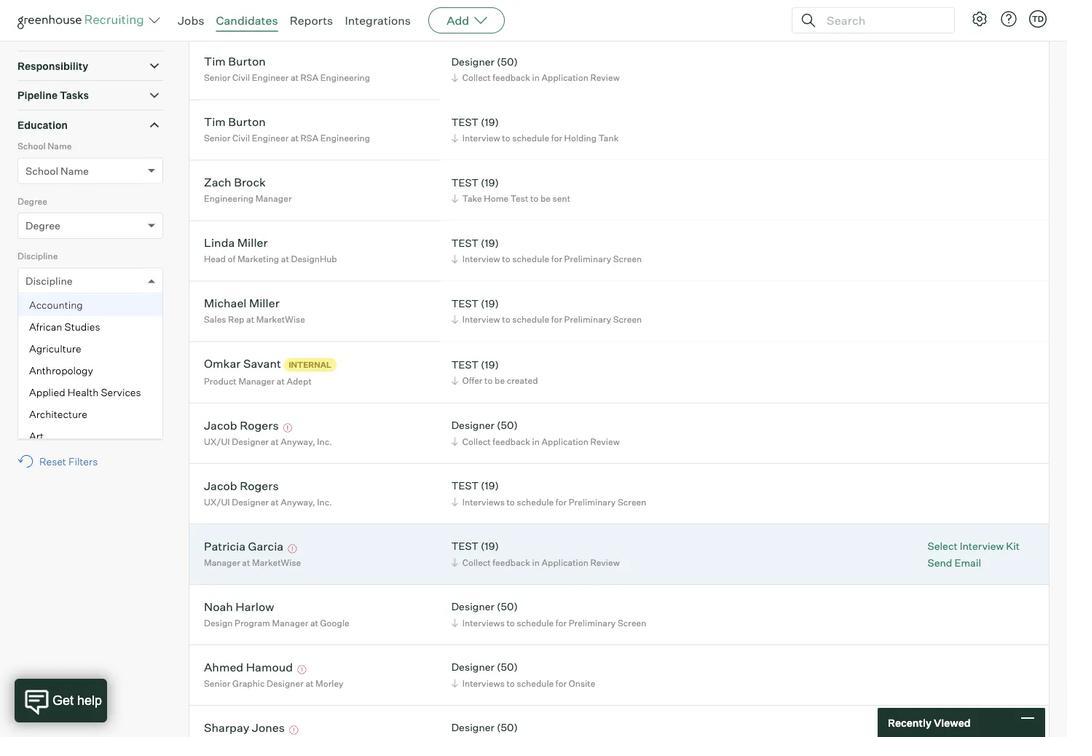 Task type: describe. For each thing, give the bounding box(es) containing it.
burton for test
[[228, 115, 266, 129]]

select interview kit send email
[[928, 540, 1020, 570]]

sharpay
[[204, 721, 250, 735]]

pipeline tasks
[[17, 89, 89, 102]]

1 in from the top
[[533, 12, 540, 23]]

2 collect from the top
[[463, 72, 491, 83]]

1 vertical spatial degree
[[26, 220, 60, 232]]

applied health services
[[29, 386, 141, 399]]

interviews to schedule for onsite link
[[450, 677, 599, 691]]

designhub
[[291, 254, 337, 265]]

interviews for noah harlow
[[463, 618, 505, 629]]

preliminary for noah harlow
[[569, 618, 616, 629]]

start
[[61, 306, 81, 317]]

interviews for jacob rogers
[[463, 497, 505, 508]]

to for senior graphic designer at morley
[[507, 678, 515, 689]]

tank
[[599, 133, 619, 144]]

product
[[204, 376, 237, 387]]

0 vertical spatial discipline
[[17, 251, 58, 262]]

linda miller link
[[204, 236, 268, 252]]

student
[[204, 12, 237, 23]]

5 (50) from the top
[[497, 722, 518, 734]]

only
[[139, 417, 158, 428]]

of
[[228, 254, 236, 265]]

schedule for michael miller
[[513, 314, 550, 325]]

designer (50) collect feedback in application review for senior civil engineer at rsa engineering
[[452, 55, 620, 83]]

patricia garcia has been in application review for more than 5 days image
[[286, 545, 299, 554]]

designer (50) collect feedback in application review for ux/ui designer at anyway, inc.
[[452, 419, 620, 447]]

interview for tim burton
[[463, 133, 500, 144]]

noah
[[204, 600, 233, 614]]

rep
[[228, 314, 245, 325]]

garcia
[[248, 539, 284, 554]]

(50) for design program manager at google
[[497, 601, 518, 613]]

onsite
[[569, 678, 596, 689]]

preliminary for michael miller
[[565, 314, 612, 325]]

at left adept
[[277, 376, 285, 387]]

art option
[[18, 425, 163, 447]]

td
[[1033, 14, 1045, 24]]

miller for linda miller
[[237, 236, 268, 250]]

most
[[36, 417, 58, 428]]

2 in from the top
[[533, 72, 540, 83]]

degree element
[[17, 194, 163, 249]]

send email link
[[928, 556, 1020, 570]]

test for jacob rogers
[[452, 480, 479, 492]]

schedule for jacob rogers
[[517, 497, 554, 508]]

miller for michael miller
[[249, 296, 280, 311]]

kit
[[1007, 540, 1020, 553]]

art
[[29, 430, 44, 443]]

0 vertical spatial name
[[48, 141, 72, 152]]

recently
[[889, 717, 932, 729]]

designer (50)
[[452, 722, 518, 734]]

marketing
[[238, 254, 279, 265]]

td button
[[1027, 7, 1050, 31]]

test for linda miller
[[452, 237, 479, 249]]

omkar
[[204, 357, 241, 371]]

(19) inside test (19) collect feedback in application review
[[481, 540, 499, 553]]

interview to schedule for preliminary screen link for linda miller
[[450, 252, 646, 266]]

patricia garcia
[[204, 539, 284, 554]]

engineering for test (19)
[[321, 133, 370, 144]]

accounting option
[[18, 294, 163, 316]]

zach brock link
[[204, 175, 266, 192]]

sharpay jones
[[204, 721, 285, 735]]

burton for designer
[[228, 54, 266, 69]]

patricia
[[204, 539, 246, 554]]

ahmed hamoud
[[204, 660, 293, 675]]

1 review from the top
[[591, 12, 620, 23]]

adept
[[287, 376, 312, 387]]

design
[[204, 618, 233, 629]]

african
[[29, 320, 62, 333]]

head
[[204, 254, 226, 265]]

screen for jacob rogers
[[618, 497, 647, 508]]

integrations
[[345, 13, 411, 28]]

for inside "designer (50) interviews to schedule for onsite"
[[556, 678, 567, 689]]

engineer for designer (50)
[[252, 72, 289, 83]]

home
[[484, 193, 509, 204]]

interviews inside "designer (50) interviews to schedule for onsite"
[[463, 678, 505, 689]]

agriculture
[[29, 342, 81, 355]]

rogers for jacob rogers
[[240, 418, 279, 433]]

linda miller head of marketing at designhub
[[204, 236, 337, 265]]

year for education start
[[98, 330, 120, 342]]

(19) for tim burton
[[481, 116, 499, 128]]

2 jacob rogers link from the top
[[204, 479, 279, 495]]

test for zach brock
[[452, 176, 479, 189]]

preliminary for jacob rogers
[[569, 497, 616, 508]]

interview for michael miller
[[463, 314, 500, 325]]

ahmed hamoud has been in onsite for more than 21 days image
[[296, 666, 309, 675]]

interview to schedule for preliminary screen link for michael miller
[[450, 313, 646, 327]]

at down patricia garcia link
[[242, 557, 250, 568]]

1 application from the top
[[542, 12, 589, 23]]

to for ux/ui designer at anyway, inc.
[[507, 497, 515, 508]]

education for education end
[[17, 361, 59, 372]]

in inside test (19) collect feedback in application review
[[533, 557, 540, 568]]

for for jacob rogers
[[556, 497, 567, 508]]

designer inside jacob rogers ux/ui designer at anyway, inc.
[[232, 497, 269, 508]]

test for michael miller
[[452, 297, 479, 310]]

anthropology option
[[18, 360, 163, 382]]

jobs
[[178, 13, 204, 28]]

studies
[[65, 320, 100, 333]]

civil for test (19)
[[233, 133, 250, 144]]

screen for noah harlow
[[618, 618, 647, 629]]

test for tim burton
[[452, 116, 479, 128]]

senior for designer (50)
[[204, 72, 231, 83]]

1 feedback from the top
[[493, 12, 531, 23]]

1 vertical spatial discipline
[[26, 275, 73, 287]]

applied
[[29, 386, 65, 399]]

test (19) interview to schedule for preliminary screen for michael miller
[[452, 297, 642, 325]]

collect feedback in application review
[[463, 12, 620, 23]]

test
[[511, 193, 529, 204]]

schedule inside "designer (50) interviews to schedule for onsite"
[[517, 678, 554, 689]]

(19) for zach brock
[[481, 176, 499, 189]]

interview for linda miller
[[463, 254, 500, 265]]

3 in from the top
[[533, 436, 540, 447]]

hamoud
[[246, 660, 293, 675]]

google
[[320, 618, 350, 629]]

brock
[[234, 175, 266, 190]]

senior graphic designer at morley
[[204, 678, 344, 689]]

1 ux/ui from the top
[[204, 436, 230, 447]]

month for start
[[26, 330, 56, 342]]

architecture option
[[18, 404, 163, 425]]

(19) for jacob rogers
[[481, 480, 499, 492]]

review inside test (19) collect feedback in application review
[[591, 557, 620, 568]]

select
[[928, 540, 958, 553]]

Search text field
[[824, 10, 942, 31]]

viewed
[[934, 717, 971, 729]]

at down reports
[[291, 72, 299, 83]]

reset filters button
[[17, 448, 105, 475]]

jones
[[252, 721, 285, 735]]

sharpay jones has been in technical interview for more than 14 days image
[[288, 726, 301, 735]]

for for michael miller
[[552, 314, 563, 325]]

screen for michael miller
[[614, 314, 642, 325]]

application inside test (19) collect feedback in application review
[[542, 557, 589, 568]]

omkar savant
[[204, 357, 281, 371]]

zach
[[204, 175, 232, 190]]

civil for designer (50)
[[233, 72, 250, 83]]

be inside test (19) take home test to be sent
[[541, 193, 551, 204]]

to for head of marketing at designhub
[[502, 254, 511, 265]]

senior for test (19)
[[204, 133, 231, 144]]

add button
[[429, 7, 505, 34]]

1 jacob rogers link from the top
[[204, 418, 279, 435]]

tim burton senior civil engineer at rsa engineering for test
[[204, 115, 370, 144]]

applied health services option
[[18, 382, 163, 404]]

send
[[928, 557, 953, 570]]

3 review from the top
[[591, 436, 620, 447]]

at inside noah harlow design program manager at google
[[310, 618, 319, 629]]

manager down 'savant'
[[239, 376, 275, 387]]

profile details
[[17, 1, 87, 13]]

at inside jacob rogers ux/ui designer at anyway, inc.
[[271, 497, 279, 508]]

collect inside test (19) collect feedback in application review
[[463, 557, 491, 568]]

Most Recent Education Only checkbox
[[20, 417, 30, 426]]

sharpay jones link
[[204, 721, 285, 737]]

at down jacob rogers
[[271, 436, 279, 447]]

filters
[[68, 455, 98, 468]]

product manager at adept
[[204, 376, 312, 387]]

(50) for senior civil engineer at rsa engineering
[[497, 55, 518, 68]]

end
[[61, 361, 77, 372]]

michael miller sales rep at marketwise
[[204, 296, 305, 325]]

tim burton link for test
[[204, 115, 266, 131]]

ahmed hamoud link
[[204, 660, 293, 677]]

3 collect from the top
[[463, 436, 491, 447]]

at left n/a at the top left of page
[[239, 12, 247, 23]]

engineering for designer (50)
[[321, 72, 370, 83]]

preliminary for linda miller
[[565, 254, 612, 265]]

interviews to schedule for preliminary screen link for rogers
[[450, 495, 650, 509]]

collect feedback in application review link for senior civil engineer at rsa engineering
[[450, 71, 624, 85]]

jacob rogers has been in application review for more than 5 days image
[[281, 424, 295, 433]]

architecture
[[29, 408, 87, 421]]

student at n/a
[[204, 12, 265, 23]]

interview to schedule for holding tank link
[[450, 131, 623, 145]]

for for tim burton
[[552, 133, 563, 144]]

1 collect from the top
[[463, 12, 491, 23]]



Task type: locate. For each thing, give the bounding box(es) containing it.
(19) for michael miller
[[481, 297, 499, 310]]

marketwise down garcia
[[252, 557, 301, 568]]

add
[[447, 13, 470, 28]]

miller
[[237, 236, 268, 250], [249, 296, 280, 311]]

1 inc. from the top
[[317, 436, 332, 447]]

2 designer (50) collect feedback in application review from the top
[[452, 419, 620, 447]]

2 interview to schedule for preliminary screen link from the top
[[450, 313, 646, 327]]

interviews to schedule for preliminary screen link up test (19) collect feedback in application review
[[450, 495, 650, 509]]

test inside test (19) interviews to schedule for preliminary screen
[[452, 480, 479, 492]]

schedule up "designer (50) interviews to schedule for onsite" on the bottom of the page
[[517, 618, 554, 629]]

interview to schedule for preliminary screen link
[[450, 252, 646, 266], [450, 313, 646, 327]]

7 test from the top
[[452, 540, 479, 553]]

(50) down test (19) collect feedback in application review
[[497, 601, 518, 613]]

feedback inside test (19) collect feedback in application review
[[493, 557, 531, 568]]

(19) inside test (19) take home test to be sent
[[481, 176, 499, 189]]

0 vertical spatial designer (50) collect feedback in application review
[[452, 55, 620, 83]]

2 rogers from the top
[[240, 479, 279, 493]]

jacob inside jacob rogers ux/ui designer at anyway, inc.
[[204, 479, 237, 493]]

school name down pipeline
[[17, 141, 72, 152]]

at inside michael miller sales rep at marketwise
[[246, 314, 254, 325]]

1 vertical spatial marketwise
[[252, 557, 301, 568]]

anyway, up patricia garcia has been in application review for more than 5 days icon
[[281, 497, 315, 508]]

inc. inside jacob rogers ux/ui designer at anyway, inc.
[[317, 497, 332, 508]]

schedule
[[513, 133, 550, 144], [513, 254, 550, 265], [513, 314, 550, 325], [517, 497, 554, 508], [517, 618, 554, 629], [517, 678, 554, 689]]

1 vertical spatial inc.
[[317, 497, 332, 508]]

1 civil from the top
[[233, 72, 250, 83]]

manager down patricia
[[204, 557, 240, 568]]

(50) inside designer (50) interviews to schedule for preliminary screen
[[497, 601, 518, 613]]

2 year from the top
[[98, 385, 120, 397]]

tim for test
[[204, 115, 226, 129]]

designer (50) collect feedback in application review down the collect feedback in application review
[[452, 55, 620, 83]]

1 vertical spatial test (19) interview to schedule for preliminary screen
[[452, 297, 642, 325]]

tim burton senior civil engineer at rsa engineering for designer
[[204, 54, 370, 83]]

2 (19) from the top
[[481, 176, 499, 189]]

list box containing accounting
[[18, 294, 163, 447]]

interviews to schedule for preliminary screen link
[[450, 495, 650, 509], [450, 616, 650, 630]]

1 vertical spatial senior
[[204, 133, 231, 144]]

4 test from the top
[[452, 297, 479, 310]]

ux/ui inside jacob rogers ux/ui designer at anyway, inc.
[[204, 497, 230, 508]]

discipline element
[[17, 249, 163, 447]]

reset filters
[[39, 455, 98, 468]]

test (19) interview to schedule for holding tank
[[452, 116, 619, 144]]

month
[[26, 330, 56, 342], [26, 385, 56, 397]]

2 (50) from the top
[[497, 419, 518, 432]]

rsa for designer (50)
[[301, 72, 319, 83]]

select interview kit link
[[928, 539, 1020, 553]]

0 vertical spatial be
[[541, 193, 551, 204]]

responsibility
[[17, 60, 88, 72]]

2 engineer from the top
[[252, 133, 289, 144]]

0 vertical spatial jacob
[[204, 418, 237, 433]]

1 vertical spatial civil
[[233, 133, 250, 144]]

anyway, down jacob rogers has been in application review for more than 5 days image at the left of page
[[281, 436, 315, 447]]

recently viewed
[[889, 717, 971, 729]]

1 designer (50) collect feedback in application review from the top
[[452, 55, 620, 83]]

feedback up test (19) interview to schedule for holding tank
[[493, 72, 531, 83]]

at left google
[[310, 618, 319, 629]]

1 vertical spatial be
[[495, 375, 505, 386]]

interviews to schedule for preliminary screen link for harlow
[[450, 616, 650, 630]]

savant
[[243, 357, 281, 371]]

1 vertical spatial jacob
[[204, 479, 237, 493]]

1 vertical spatial tim burton link
[[204, 115, 266, 131]]

to inside designer (50) interviews to schedule for preliminary screen
[[507, 618, 515, 629]]

designer
[[452, 55, 495, 68], [452, 419, 495, 432], [232, 436, 269, 447], [232, 497, 269, 508], [452, 601, 495, 613], [452, 661, 495, 674], [267, 678, 304, 689], [452, 722, 495, 734]]

1 jacob from the top
[[204, 418, 237, 433]]

details
[[52, 1, 87, 13]]

interview up test (19) take home test to be sent at the top
[[463, 133, 500, 144]]

for for linda miller
[[552, 254, 563, 265]]

0 vertical spatial tim burton senior civil engineer at rsa engineering
[[204, 54, 370, 83]]

month down the education start
[[26, 330, 56, 342]]

tim down the "student"
[[204, 54, 226, 69]]

manager down the brock
[[256, 193, 292, 204]]

inc.
[[317, 436, 332, 447], [317, 497, 332, 508]]

marketwise inside michael miller sales rep at marketwise
[[256, 314, 305, 325]]

to for sales rep at marketwise
[[502, 314, 511, 325]]

school down pipeline
[[17, 141, 46, 152]]

1 rsa from the top
[[301, 72, 319, 83]]

omkar savant link
[[204, 357, 281, 373]]

services
[[101, 386, 141, 399]]

preliminary inside test (19) interviews to schedule for preliminary screen
[[569, 497, 616, 508]]

for inside test (19) interview to schedule for holding tank
[[552, 133, 563, 144]]

3 senior from the top
[[204, 678, 231, 689]]

0 vertical spatial interviews to schedule for preliminary screen link
[[450, 495, 650, 509]]

test inside test (19) collect feedback in application review
[[452, 540, 479, 553]]

at down ahmed hamoud has been in onsite for more than 21 days image
[[306, 678, 314, 689]]

1 horizontal spatial be
[[541, 193, 551, 204]]

(19) inside the test (19) offer to be created
[[481, 358, 499, 371]]

email
[[955, 557, 982, 570]]

to for product manager at adept
[[485, 375, 493, 386]]

be left sent
[[541, 193, 551, 204]]

schedule inside test (19) interviews to schedule for preliminary screen
[[517, 497, 554, 508]]

test inside test (19) interview to schedule for holding tank
[[452, 116, 479, 128]]

1 rogers from the top
[[240, 418, 279, 433]]

senior down the "student"
[[204, 72, 231, 83]]

rogers for jacob rogers ux/ui designer at anyway, inc.
[[240, 479, 279, 493]]

1 vertical spatial interviews
[[463, 618, 505, 629]]

school up degree element on the left top of the page
[[26, 165, 58, 177]]

schedule inside test (19) interview to schedule for holding tank
[[513, 133, 550, 144]]

0 vertical spatial degree
[[17, 196, 47, 207]]

2 vertical spatial interviews
[[463, 678, 505, 689]]

to up the test (19) offer to be created
[[502, 314, 511, 325]]

1 interview to schedule for preliminary screen link from the top
[[450, 252, 646, 266]]

1 year from the top
[[98, 330, 120, 342]]

miller up marketing
[[237, 236, 268, 250]]

year down anthropology option
[[98, 385, 120, 397]]

1 burton from the top
[[228, 54, 266, 69]]

0 vertical spatial school
[[17, 141, 46, 152]]

profile
[[17, 1, 50, 13]]

program
[[235, 618, 270, 629]]

in up designer (50) interviews to schedule for preliminary screen
[[533, 557, 540, 568]]

4 (50) from the top
[[497, 661, 518, 674]]

to inside test (19) interviews to schedule for preliminary screen
[[507, 497, 515, 508]]

jacob up patricia
[[204, 479, 237, 493]]

1 vertical spatial miller
[[249, 296, 280, 311]]

year down accounting option
[[98, 330, 120, 342]]

schedule for tim burton
[[513, 133, 550, 144]]

2 civil from the top
[[233, 133, 250, 144]]

interview to schedule for preliminary screen link up the created
[[450, 313, 646, 327]]

0 vertical spatial senior
[[204, 72, 231, 83]]

1 test from the top
[[452, 116, 479, 128]]

take home test to be sent link
[[450, 192, 574, 206]]

tim burton senior civil engineer at rsa engineering up the brock
[[204, 115, 370, 144]]

1 vertical spatial name
[[61, 165, 89, 177]]

jacob rogers ux/ui designer at anyway, inc.
[[204, 479, 332, 508]]

patricia garcia link
[[204, 539, 284, 556]]

collect feedback in application review link for ux/ui designer at anyway, inc.
[[450, 435, 624, 449]]

tim burton link up 'zach brock' link
[[204, 115, 266, 131]]

to right test
[[531, 193, 539, 204]]

education for education start
[[17, 306, 59, 317]]

marketwise down michael miller link
[[256, 314, 305, 325]]

(50) inside "designer (50) interviews to schedule for onsite"
[[497, 661, 518, 674]]

0 vertical spatial inc.
[[317, 436, 332, 447]]

manager at marketwise
[[204, 557, 301, 568]]

0 vertical spatial test (19) interview to schedule for preliminary screen
[[452, 237, 642, 265]]

0 vertical spatial month
[[26, 330, 56, 342]]

recent
[[60, 417, 90, 428]]

anyway,
[[281, 436, 315, 447], [281, 497, 315, 508]]

agriculture option
[[18, 338, 163, 360]]

school name element
[[17, 139, 163, 194]]

test inside test (19) take home test to be sent
[[452, 176, 479, 189]]

0 vertical spatial engineer
[[252, 72, 289, 83]]

pipeline
[[17, 89, 58, 102]]

at right marketing
[[281, 254, 289, 265]]

collect feedback in application review link for student at n/a
[[450, 10, 624, 24]]

to inside the test (19) offer to be created
[[485, 375, 493, 386]]

2 anyway, from the top
[[281, 497, 315, 508]]

None field
[[26, 269, 29, 294]]

to up test (19) collect feedback in application review
[[507, 497, 515, 508]]

to for design program manager at google
[[507, 618, 515, 629]]

6 test from the top
[[452, 480, 479, 492]]

rogers down ux/ui designer at anyway, inc.
[[240, 479, 279, 493]]

zach brock engineering manager
[[204, 175, 292, 204]]

3 (50) from the top
[[497, 601, 518, 613]]

1 vertical spatial engineer
[[252, 133, 289, 144]]

year
[[98, 330, 120, 342], [98, 385, 120, 397]]

name up degree element on the left top of the page
[[61, 165, 89, 177]]

1 interviews from the top
[[463, 497, 505, 508]]

preliminary inside designer (50) interviews to schedule for preliminary screen
[[569, 618, 616, 629]]

offer
[[463, 375, 483, 386]]

tim burton link
[[204, 54, 266, 71], [204, 115, 266, 131]]

1 vertical spatial school
[[26, 165, 58, 177]]

at up zach brock engineering manager
[[291, 133, 299, 144]]

3 feedback from the top
[[493, 436, 531, 447]]

education down pipeline
[[17, 119, 68, 131]]

(50) down offer to be created link
[[497, 419, 518, 432]]

0 vertical spatial burton
[[228, 54, 266, 69]]

engineer up the brock
[[252, 133, 289, 144]]

1 vertical spatial burton
[[228, 115, 266, 129]]

be inside the test (19) offer to be created
[[495, 375, 505, 386]]

in right the add popup button
[[533, 12, 540, 23]]

sales
[[204, 314, 226, 325]]

to inside test (19) take home test to be sent
[[531, 193, 539, 204]]

td button
[[1030, 10, 1047, 28]]

1 vertical spatial school name
[[26, 165, 89, 177]]

education down agriculture
[[17, 361, 59, 372]]

graphic
[[233, 678, 265, 689]]

to down take home test to be sent link
[[502, 254, 511, 265]]

n/a
[[249, 12, 265, 23]]

designer (50) collect feedback in application review down the created
[[452, 419, 620, 447]]

be left the created
[[495, 375, 505, 386]]

test (19) interviews to schedule for preliminary screen
[[452, 480, 647, 508]]

at up garcia
[[271, 497, 279, 508]]

1 vertical spatial month
[[26, 385, 56, 397]]

in up test (19) interview to schedule for holding tank
[[533, 72, 540, 83]]

1 tim burton senior civil engineer at rsa engineering from the top
[[204, 54, 370, 83]]

schedule down test
[[513, 254, 550, 265]]

2 tim from the top
[[204, 115, 226, 129]]

to right 'offer'
[[485, 375, 493, 386]]

0 vertical spatial engineering
[[321, 72, 370, 83]]

(50) for senior graphic designer at morley
[[497, 661, 518, 674]]

2 feedback from the top
[[493, 72, 531, 83]]

none field inside discipline element
[[26, 269, 29, 294]]

designer (50) interviews to schedule for onsite
[[452, 661, 596, 689]]

schedule left holding
[[513, 133, 550, 144]]

1 collect feedback in application review link from the top
[[450, 10, 624, 24]]

7 (19) from the top
[[481, 540, 499, 553]]

noah harlow link
[[204, 600, 274, 616]]

noah harlow design program manager at google
[[204, 600, 350, 629]]

2 vertical spatial senior
[[204, 678, 231, 689]]

jacob rogers link up ux/ui designer at anyway, inc.
[[204, 418, 279, 435]]

3 collect feedback in application review link from the top
[[450, 435, 624, 449]]

feedback down the created
[[493, 436, 531, 447]]

month down education end
[[26, 385, 56, 397]]

to up designer (50)
[[507, 678, 515, 689]]

schedule up the created
[[513, 314, 550, 325]]

2 jacob from the top
[[204, 479, 237, 493]]

interview inside the "select interview kit send email"
[[960, 540, 1005, 553]]

2 inc. from the top
[[317, 497, 332, 508]]

1 tim burton link from the top
[[204, 54, 266, 71]]

list box
[[18, 294, 163, 447]]

1 vertical spatial jacob rogers link
[[204, 479, 279, 495]]

rogers up ux/ui designer at anyway, inc.
[[240, 418, 279, 433]]

test (19) interview to schedule for preliminary screen for linda miller
[[452, 237, 642, 265]]

1 vertical spatial interviews to schedule for preliminary screen link
[[450, 616, 650, 630]]

4 in from the top
[[533, 557, 540, 568]]

schedule inside designer (50) interviews to schedule for preliminary screen
[[517, 618, 554, 629]]

0 vertical spatial tim burton link
[[204, 54, 266, 71]]

miller inside linda miller head of marketing at designhub
[[237, 236, 268, 250]]

interviews inside test (19) interviews to schedule for preliminary screen
[[463, 497, 505, 508]]

2 test (19) interview to schedule for preliminary screen from the top
[[452, 297, 642, 325]]

0 vertical spatial interviews
[[463, 497, 505, 508]]

feedback right add
[[493, 12, 531, 23]]

engineering
[[321, 72, 370, 83], [321, 133, 370, 144], [204, 193, 254, 204]]

morley
[[316, 678, 344, 689]]

education for education
[[17, 119, 68, 131]]

configure image
[[972, 10, 989, 28]]

education down services in the bottom of the page
[[92, 417, 136, 428]]

take
[[463, 193, 482, 204]]

reports
[[290, 13, 333, 28]]

candidates
[[216, 13, 278, 28]]

2 review from the top
[[591, 72, 620, 83]]

be
[[541, 193, 551, 204], [495, 375, 505, 386]]

1 vertical spatial rogers
[[240, 479, 279, 493]]

4 (19) from the top
[[481, 297, 499, 310]]

1 vertical spatial ux/ui
[[204, 497, 230, 508]]

screen inside designer (50) interviews to schedule for preliminary screen
[[618, 618, 647, 629]]

schedule up test (19) collect feedback in application review
[[517, 497, 554, 508]]

marketwise
[[256, 314, 305, 325], [252, 557, 301, 568]]

1 senior from the top
[[204, 72, 231, 83]]

interview to schedule for preliminary screen link down sent
[[450, 252, 646, 266]]

burton down candidates
[[228, 54, 266, 69]]

(50) down interviews to schedule for onsite link
[[497, 722, 518, 734]]

3 interviews from the top
[[463, 678, 505, 689]]

linda
[[204, 236, 235, 250]]

senior down ahmed
[[204, 678, 231, 689]]

(19) for linda miller
[[481, 237, 499, 249]]

2 burton from the top
[[228, 115, 266, 129]]

1 vertical spatial interview to schedule for preliminary screen link
[[450, 313, 646, 327]]

0 vertical spatial school name
[[17, 141, 72, 152]]

jacob rogers link down ux/ui designer at anyway, inc.
[[204, 479, 279, 495]]

2 collect feedback in application review link from the top
[[450, 71, 624, 85]]

(19) inside test (19) interview to schedule for holding tank
[[481, 116, 499, 128]]

1 vertical spatial designer (50) collect feedback in application review
[[452, 419, 620, 447]]

jacob for jacob rogers ux/ui designer at anyway, inc.
[[204, 479, 237, 493]]

5 (19) from the top
[[481, 358, 499, 371]]

0 vertical spatial year
[[98, 330, 120, 342]]

manager inside noah harlow design program manager at google
[[272, 618, 309, 629]]

school name
[[17, 141, 72, 152], [26, 165, 89, 177]]

month for end
[[26, 385, 56, 397]]

2 senior from the top
[[204, 133, 231, 144]]

4 collect feedback in application review link from the top
[[450, 556, 624, 570]]

4 feedback from the top
[[493, 557, 531, 568]]

jacob down product
[[204, 418, 237, 433]]

preliminary
[[565, 254, 612, 265], [565, 314, 612, 325], [569, 497, 616, 508], [569, 618, 616, 629]]

1 interviews to schedule for preliminary screen link from the top
[[450, 495, 650, 509]]

interviews to schedule for preliminary screen link up "designer (50) interviews to schedule for onsite" on the bottom of the page
[[450, 616, 650, 630]]

michael
[[204, 296, 247, 311]]

education up the african
[[17, 306, 59, 317]]

test inside the test (19) offer to be created
[[452, 358, 479, 371]]

test (19) collect feedback in application review
[[452, 540, 620, 568]]

health
[[68, 386, 99, 399]]

african studies option
[[18, 316, 163, 338]]

review
[[591, 12, 620, 23], [591, 72, 620, 83], [591, 436, 620, 447], [591, 557, 620, 568]]

screen for linda miller
[[614, 254, 642, 265]]

0 vertical spatial interview to schedule for preliminary screen link
[[450, 252, 646, 266]]

1 tim from the top
[[204, 54, 226, 69]]

tim up zach
[[204, 115, 226, 129]]

civil down candidates link
[[233, 72, 250, 83]]

engineering inside zach brock engineering manager
[[204, 193, 254, 204]]

name down the pipeline tasks
[[48, 141, 72, 152]]

reports link
[[290, 13, 333, 28]]

1 vertical spatial anyway,
[[281, 497, 315, 508]]

3 test from the top
[[452, 237, 479, 249]]

designer inside "designer (50) interviews to schedule for onsite"
[[452, 661, 495, 674]]

1 vertical spatial engineering
[[321, 133, 370, 144]]

designer (50) collect feedback in application review
[[452, 55, 620, 83], [452, 419, 620, 447]]

jacob rogers
[[204, 418, 279, 433]]

ux/ui up patricia
[[204, 497, 230, 508]]

4 collect from the top
[[463, 557, 491, 568]]

application
[[542, 12, 589, 23], [542, 72, 589, 83], [542, 436, 589, 447], [542, 557, 589, 568]]

collect feedback in application review link for manager at marketwise
[[450, 556, 624, 570]]

feedback up designer (50) interviews to schedule for preliminary screen
[[493, 557, 531, 568]]

civil up the brock
[[233, 133, 250, 144]]

for inside designer (50) interviews to schedule for preliminary screen
[[556, 618, 567, 629]]

manager right program
[[272, 618, 309, 629]]

2 interviews from the top
[[463, 618, 505, 629]]

tasks
[[60, 89, 89, 102]]

to up "designer (50) interviews to schedule for onsite" on the bottom of the page
[[507, 618, 515, 629]]

designer inside designer (50) interviews to schedule for preliminary screen
[[452, 601, 495, 613]]

tim burton link for designer
[[204, 54, 266, 71]]

(19) inside test (19) interviews to schedule for preliminary screen
[[481, 480, 499, 492]]

ux/ui down jacob rogers
[[204, 436, 230, 447]]

0 vertical spatial jacob rogers link
[[204, 418, 279, 435]]

interview inside test (19) interview to schedule for holding tank
[[463, 133, 500, 144]]

at inside linda miller head of marketing at designhub
[[281, 254, 289, 265]]

for for noah harlow
[[556, 618, 567, 629]]

to for senior civil engineer at rsa engineering
[[502, 133, 511, 144]]

5 test from the top
[[452, 358, 479, 371]]

screen inside test (19) interviews to schedule for preliminary screen
[[618, 497, 647, 508]]

to inside test (19) interview to schedule for holding tank
[[502, 133, 511, 144]]

1 engineer from the top
[[252, 72, 289, 83]]

senior up zach
[[204, 133, 231, 144]]

jacob for jacob rogers
[[204, 418, 237, 433]]

greenhouse recruiting image
[[17, 12, 149, 29]]

tim burton link down candidates
[[204, 54, 266, 71]]

2 interviews to schedule for preliminary screen link from the top
[[450, 616, 650, 630]]

internal
[[289, 360, 332, 370]]

1 (50) from the top
[[497, 55, 518, 68]]

reset
[[39, 455, 66, 468]]

rogers inside jacob rogers ux/ui designer at anyway, inc.
[[240, 479, 279, 493]]

year for education end
[[98, 385, 120, 397]]

manager inside zach brock engineering manager
[[256, 193, 292, 204]]

2 tim burton link from the top
[[204, 115, 266, 131]]

2 ux/ui from the top
[[204, 497, 230, 508]]

interview up the test (19) offer to be created
[[463, 314, 500, 325]]

1 (19) from the top
[[481, 116, 499, 128]]

1 vertical spatial tim
[[204, 115, 226, 129]]

3 (19) from the top
[[481, 237, 499, 249]]

0 vertical spatial tim
[[204, 54, 226, 69]]

for
[[552, 133, 563, 144], [552, 254, 563, 265], [552, 314, 563, 325], [556, 497, 567, 508], [556, 618, 567, 629], [556, 678, 567, 689]]

schedule for linda miller
[[513, 254, 550, 265]]

engineer for test (19)
[[252, 133, 289, 144]]

interview down take
[[463, 254, 500, 265]]

1 month from the top
[[26, 330, 56, 342]]

0 vertical spatial rsa
[[301, 72, 319, 83]]

list box inside discipline element
[[18, 294, 163, 447]]

1 anyway, from the top
[[281, 436, 315, 447]]

(50) up interviews to schedule for onsite link
[[497, 661, 518, 674]]

interviews inside designer (50) interviews to schedule for preliminary screen
[[463, 618, 505, 629]]

to up test (19) take home test to be sent at the top
[[502, 133, 511, 144]]

2 test from the top
[[452, 176, 479, 189]]

integrations link
[[345, 13, 411, 28]]

4 application from the top
[[542, 557, 589, 568]]

0 vertical spatial marketwise
[[256, 314, 305, 325]]

0 vertical spatial ux/ui
[[204, 436, 230, 447]]

anthropology
[[29, 364, 93, 377]]

jobs link
[[178, 13, 204, 28]]

for inside test (19) interviews to schedule for preliminary screen
[[556, 497, 567, 508]]

(50) down the collect feedback in application review
[[497, 55, 518, 68]]

3 application from the top
[[542, 436, 589, 447]]

engineer down candidates link
[[252, 72, 289, 83]]

2 tim burton senior civil engineer at rsa engineering from the top
[[204, 115, 370, 144]]

education end
[[17, 361, 77, 372]]

1 vertical spatial year
[[98, 385, 120, 397]]

miller right michael
[[249, 296, 280, 311]]

in up test (19) interviews to schedule for preliminary screen
[[533, 436, 540, 447]]

1 test (19) interview to schedule for preliminary screen from the top
[[452, 237, 642, 265]]

2 rsa from the top
[[301, 133, 319, 144]]

anyway, inside jacob rogers ux/ui designer at anyway, inc.
[[281, 497, 315, 508]]

tim burton senior civil engineer at rsa engineering
[[204, 54, 370, 83], [204, 115, 370, 144]]

0 vertical spatial civil
[[233, 72, 250, 83]]

2 application from the top
[[542, 72, 589, 83]]

4 review from the top
[[591, 557, 620, 568]]

2 vertical spatial engineering
[[204, 193, 254, 204]]

1 vertical spatial rsa
[[301, 133, 319, 144]]

6 (19) from the top
[[481, 480, 499, 492]]

1 vertical spatial tim burton senior civil engineer at rsa engineering
[[204, 115, 370, 144]]

(50) for ux/ui designer at anyway, inc.
[[497, 419, 518, 432]]

name
[[48, 141, 72, 152], [61, 165, 89, 177]]

schedule for noah harlow
[[517, 618, 554, 629]]

at right "rep"
[[246, 314, 254, 325]]

0 vertical spatial rogers
[[240, 418, 279, 433]]

ahmed
[[204, 660, 244, 675]]

sent
[[553, 193, 571, 204]]

miller inside michael miller sales rep at marketwise
[[249, 296, 280, 311]]

0 horizontal spatial be
[[495, 375, 505, 386]]

0 vertical spatial miller
[[237, 236, 268, 250]]

burton up the brock
[[228, 115, 266, 129]]

african studies
[[29, 320, 100, 333]]

school name up degree element on the left top of the page
[[26, 165, 89, 177]]

0 vertical spatial anyway,
[[281, 436, 315, 447]]

tim for designer
[[204, 54, 226, 69]]

2 month from the top
[[26, 385, 56, 397]]

rsa for test (19)
[[301, 133, 319, 144]]

tim burton senior civil engineer at rsa engineering down reports
[[204, 54, 370, 83]]

schedule left onsite
[[517, 678, 554, 689]]

to inside "designer (50) interviews to schedule for onsite"
[[507, 678, 515, 689]]

interview up send email link
[[960, 540, 1005, 553]]



Task type: vqa. For each thing, say whether or not it's contained in the screenshot.
the top Test (19) Interview To Schedule For Preliminary Screen
yes



